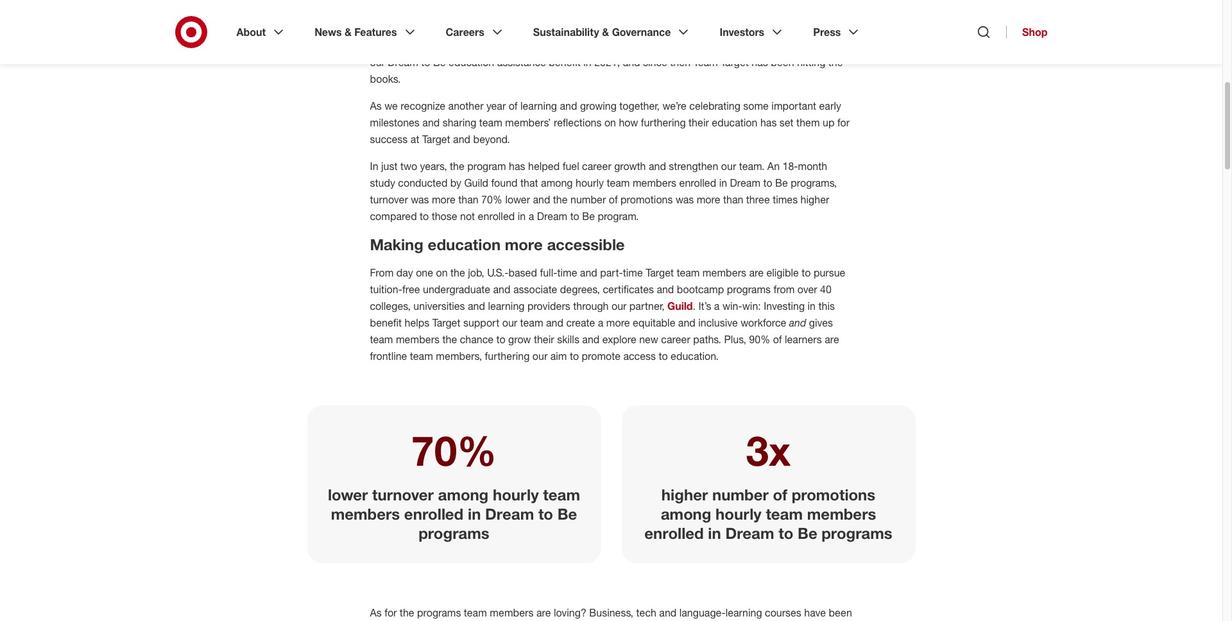 Task type: locate. For each thing, give the bounding box(es) containing it.
some
[[744, 99, 769, 112]]

members'
[[505, 116, 551, 129]]

learning inside "from day one on the job, u.s.-based full-time and part-time target team members are eligible to pursue tuition-free undergraduate and associate degrees, certificates and bootcamp programs from over 40 colleges, universities and learning providers through our partner,"
[[488, 300, 525, 313]]

recognize
[[401, 99, 446, 112]]

turnover
[[370, 193, 408, 206], [372, 485, 434, 505]]

0 horizontal spatial promotions
[[621, 193, 673, 206]]

to
[[457, 6, 466, 19], [606, 6, 615, 19], [546, 22, 555, 35], [625, 39, 634, 52], [421, 56, 430, 69], [764, 177, 773, 189], [420, 210, 429, 223], [571, 210, 580, 223], [802, 266, 811, 279], [497, 333, 506, 346], [570, 350, 579, 363], [659, 350, 668, 363], [539, 505, 553, 524], [779, 524, 794, 543]]

the
[[808, 6, 823, 19], [829, 56, 843, 69], [450, 160, 465, 173], [553, 193, 568, 206], [451, 266, 465, 279], [443, 333, 457, 346], [400, 607, 414, 620]]

and down 'with'
[[717, 39, 735, 52]]

0 horizontal spatial their
[[534, 333, 555, 346]]

members inside gives team members the chance to grow their skills and explore new career paths. plus, 90% of learners are frontline team members, furthering our aim to promote access to education.
[[396, 333, 440, 346]]

higher inside higher number of promotions among hourly team members enrolled in dream to be programs
[[662, 485, 708, 505]]

team inside higher number of promotions among hourly team members enrolled in dream to be programs
[[766, 505, 803, 524]]

1 horizontal spatial career
[[661, 333, 691, 346]]

members inside "from day one on the job, u.s.-based full-time and part-time target team members are eligible to pursue tuition-free undergraduate and associate degrees, certificates and bootcamp programs from over 40 colleges, universities and learning providers through our partner,"
[[703, 266, 747, 279]]

sustainability
[[533, 26, 600, 39]]

of inside in just two years, the program has helped fuel career growth and strengthen our team. an 18-month study conducted by guild found that among hourly team members enrolled in dream to be programs, turnover was more than 70% lower and the number of promotions was more than three times higher compared to those not enrolled in a dream to be program.
[[609, 193, 618, 206]]

enrolled inside higher number of promotions among hourly team members enrolled in dream to be programs
[[645, 524, 704, 543]]

number inside in just two years, the program has helped fuel career growth and strengthen our team. an 18-month study conducted by guild found that among hourly team members enrolled in dream to be programs, turnover was more than 70% lower and the number of promotions was more than three times higher compared to those not enrolled in a dream to be program.
[[571, 193, 606, 206]]

news
[[315, 26, 342, 39]]

that
[[489, 22, 509, 35]]

furthering
[[641, 116, 686, 129], [485, 350, 530, 363]]

among
[[541, 177, 573, 189], [438, 485, 489, 505], [661, 505, 712, 524]]

0 vertical spatial tuition-
[[537, 39, 569, 52]]

1 vertical spatial as
[[370, 607, 382, 620]]

at
[[411, 133, 420, 146]]

1 vertical spatial benefit
[[370, 317, 402, 329]]

0 horizontal spatial free
[[402, 283, 420, 296]]

of right joy
[[841, 6, 850, 19]]

1 vertical spatial has
[[761, 116, 777, 129]]

1 vertical spatial for
[[385, 607, 397, 620]]

0 vertical spatial for
[[838, 116, 850, 129]]

a down that
[[529, 210, 534, 223]]

free down sustainability
[[569, 39, 587, 52]]

of inside the at target, we want to empower our team members to reach their unique potential and discover the joy of building a fulfilling career. that comes to life through investing in our team with a market-leading pay and benefits package, including offering tuition-free access to formal education and skilling.
[[841, 6, 850, 19]]

2 through from the top
[[573, 300, 609, 313]]

grow
[[509, 333, 531, 346]]

more up explore
[[607, 317, 630, 329]]

& left investing
[[602, 26, 609, 39]]

0 horizontal spatial than
[[459, 193, 479, 206]]

1 vertical spatial higher
[[662, 485, 708, 505]]

benefit down sustainability
[[549, 56, 581, 69]]

learning
[[521, 99, 557, 112], [488, 300, 525, 313], [726, 607, 763, 620]]

we left want
[[416, 6, 429, 19]]

0 horizontal spatial been
[[771, 56, 795, 69]]

1 vertical spatial guild
[[668, 300, 693, 313]]

0 horizontal spatial benefit
[[370, 317, 402, 329]]

2 horizontal spatial hourly
[[716, 505, 762, 524]]

and down 'sharing'
[[453, 133, 471, 146]]

1 vertical spatial been
[[829, 607, 853, 620]]

and up "degrees,"
[[580, 266, 598, 279]]

through right life
[[574, 22, 609, 35]]

the inside gives team members the chance to grow their skills and explore new career paths. plus, 90% of learners are frontline team members, furthering our aim to promote access to education.
[[443, 333, 457, 346]]

of inside as we recognize another year of learning and growing together, we're celebrating some important early milestones and sharing team members' reflections on how furthering their education has set them up for success at target and beyond.
[[509, 99, 518, 112]]

with
[[711, 22, 730, 35]]

growth
[[615, 160, 646, 173]]

career inside gives team members the chance to grow their skills and explore new career paths. plus, 90% of learners are frontline team members, furthering our aim to promote access to education.
[[661, 333, 691, 346]]

0 vertical spatial benefit
[[549, 56, 581, 69]]

and down providers
[[546, 317, 564, 329]]

lower inside lower turnover among hourly team members enrolled in dream to be programs
[[328, 485, 368, 505]]

1 horizontal spatial are
[[750, 266, 764, 279]]

and down joy
[[832, 22, 850, 35]]

2 vertical spatial learning
[[726, 607, 763, 620]]

lower inside in just two years, the program has helped fuel career growth and strengthen our team. an 18-month study conducted by guild found that among hourly team members enrolled in dream to be programs, turnover was more than 70% lower and the number of promotions was more than three times higher compared to those not enrolled in a dream to be program.
[[506, 193, 530, 206]]

1 horizontal spatial among
[[541, 177, 573, 189]]

free
[[569, 39, 587, 52], [402, 283, 420, 296]]

their up aim on the left bottom
[[534, 333, 555, 346]]

1 vertical spatial furthering
[[485, 350, 530, 363]]

our up books.
[[370, 56, 385, 69]]

1 horizontal spatial than
[[724, 193, 744, 206]]

access inside the at target, we want to empower our team members to reach their unique potential and discover the joy of building a fulfilling career. that comes to life through investing in our team with a market-leading pay and benefits package, including offering tuition-free access to formal education and skilling.
[[590, 39, 622, 52]]

our down unique
[[667, 22, 682, 35]]

1 horizontal spatial on
[[605, 116, 616, 129]]

and down recognize
[[423, 116, 440, 129]]

education up then on the right
[[669, 39, 714, 52]]

1 horizontal spatial access
[[624, 350, 656, 363]]

than up the not
[[459, 193, 479, 206]]

access down sustainability & governance
[[590, 39, 622, 52]]

a
[[409, 22, 415, 35], [732, 22, 738, 35], [529, 210, 534, 223], [715, 300, 720, 313], [598, 317, 604, 329]]

1 horizontal spatial higher
[[801, 193, 830, 206]]

as
[[370, 99, 382, 112], [370, 607, 382, 620]]

and up support
[[468, 300, 485, 313]]

as inside as for the programs team members are loving? business, tech and language-learning courses have been
[[370, 607, 382, 620]]

guild link
[[668, 300, 693, 313]]

access down 'new'
[[624, 350, 656, 363]]

career up education.
[[661, 333, 691, 346]]

launched
[[791, 39, 836, 52]]

0 horizontal spatial number
[[571, 193, 606, 206]]

guild inside in just two years, the program has helped fuel career growth and strengthen our team. an 18-month study conducted by guild found that among hourly team members enrolled in dream to be programs, turnover was more than 70% lower and the number of promotions was more than three times higher compared to those not enrolled in a dream to be program.
[[465, 177, 489, 189]]

time up "degrees,"
[[558, 266, 577, 279]]

1 horizontal spatial we
[[416, 6, 429, 19]]

years,
[[420, 160, 447, 173]]

three
[[747, 193, 770, 206]]

from
[[774, 283, 795, 296]]

than left three
[[724, 193, 744, 206]]

win-
[[723, 300, 743, 313]]

guild left it's
[[668, 300, 693, 313]]

tuition- inside "from day one on the job, u.s.-based full-time and part-time target team members are eligible to pursue tuition-free undergraduate and associate degrees, certificates and bootcamp programs from over 40 colleges, universities and learning providers through our partner,"
[[370, 283, 402, 296]]

2 horizontal spatial their
[[689, 116, 709, 129]]

in just two years, the program has helped fuel career growth and strengthen our team. an 18-month study conducted by guild found that among hourly team members enrolled in dream to be programs, turnover was more than 70% lower and the number of promotions was more than three times higher compared to those not enrolled in a dream to be program.
[[370, 160, 837, 223]]

1 vertical spatial lower
[[328, 485, 368, 505]]

0 horizontal spatial career
[[582, 160, 612, 173]]

of right year
[[509, 99, 518, 112]]

0 vertical spatial we
[[416, 6, 429, 19]]

0 vertical spatial higher
[[801, 193, 830, 206]]

education inside as we recognize another year of learning and growing together, we're celebrating some important early milestones and sharing team members' reflections on how furthering their education has set them up for success at target and beyond.
[[712, 116, 758, 129]]

2 was from the left
[[676, 193, 694, 206]]

more up those at the left top of the page
[[432, 193, 456, 206]]

providers
[[528, 300, 571, 313]]

bootcamp
[[677, 283, 724, 296]]

their inside the at target, we want to empower our team members to reach their unique potential and discover the joy of building a fulfilling career. that comes to life through investing in our team with a market-leading pay and benefits package, including offering tuition-free access to formal education and skilling.
[[646, 6, 666, 19]]

another
[[449, 99, 484, 112]]

programs inside as for the programs team members are loving? business, tech and language-learning courses have been
[[417, 607, 461, 620]]

through inside the at target, we want to empower our team members to reach their unique potential and discover the joy of building a fulfilling career. that comes to life through investing in our team with a market-leading pay and benefits package, including offering tuition-free access to formal education and skilling.
[[574, 22, 609, 35]]

0 vertical spatial furthering
[[641, 116, 686, 129]]

inclusive
[[699, 317, 738, 329]]

investors link
[[711, 15, 794, 49]]

number down 3x
[[713, 485, 769, 505]]

.
[[693, 300, 696, 313]]

1 horizontal spatial for
[[838, 116, 850, 129]]

was
[[411, 193, 429, 206], [676, 193, 694, 206]]

members inside lower turnover among hourly team members enrolled in dream to be programs
[[331, 505, 400, 524]]

1 horizontal spatial time
[[623, 266, 643, 279]]

sustainability & governance link
[[524, 15, 701, 49]]

skills
[[557, 333, 580, 346]]

0 vertical spatial career
[[582, 160, 612, 173]]

& right news
[[345, 26, 352, 39]]

learning up members'
[[521, 99, 557, 112]]

dream inside we launched our dream to be education assistance benefit in 2021, and since then team target has been hitting the books.
[[388, 56, 419, 69]]

0 vertical spatial on
[[605, 116, 616, 129]]

0 horizontal spatial was
[[411, 193, 429, 206]]

0 horizontal spatial time
[[558, 266, 577, 279]]

furthering down we're
[[641, 116, 686, 129]]

0 vertical spatial free
[[569, 39, 587, 52]]

has left set
[[761, 116, 777, 129]]

was down conducted
[[411, 193, 429, 206]]

an
[[768, 160, 780, 173]]

70% inside in just two years, the program has helped fuel career growth and strengthen our team. an 18-month study conducted by guild found that among hourly team members enrolled in dream to be programs, turnover was more than 70% lower and the number of promotions was more than three times higher compared to those not enrolled in a dream to be program.
[[482, 193, 503, 206]]

team inside in just two years, the program has helped fuel career growth and strengthen our team. an 18-month study conducted by guild found that among hourly team members enrolled in dream to be programs, turnover was more than 70% lower and the number of promotions was more than three times higher compared to those not enrolled in a dream to be program.
[[607, 177, 630, 189]]

learning inside as we recognize another year of learning and growing together, we're celebrating some important early milestones and sharing team members' reflections on how furthering their education has set them up for success at target and beyond.
[[521, 99, 557, 112]]

lower turnover among hourly team members enrolled in dream to be programs
[[328, 485, 580, 543]]

tuition- inside the at target, we want to empower our team members to reach their unique potential and discover the joy of building a fulfilling career. that comes to life through investing in our team with a market-leading pay and benefits package, including offering tuition-free access to formal education and skilling.
[[537, 39, 569, 52]]

more inside . it's a win-win: investing in this benefit helps target support our team and create a more equitable and inclusive workforce
[[607, 317, 630, 329]]

1 vertical spatial through
[[573, 300, 609, 313]]

their up governance
[[646, 6, 666, 19]]

and up learners
[[790, 317, 810, 329]]

has inside as we recognize another year of learning and growing together, we're celebrating some important early milestones and sharing team members' reflections on how furthering their education has set them up for success at target and beyond.
[[761, 116, 777, 129]]

time
[[558, 266, 577, 279], [623, 266, 643, 279]]

and up reflections
[[560, 99, 578, 112]]

1 vertical spatial access
[[624, 350, 656, 363]]

has up that
[[509, 160, 526, 173]]

investing
[[764, 300, 805, 313]]

2021,
[[595, 56, 620, 69]]

0 horizontal spatial we
[[385, 99, 398, 112]]

just
[[381, 160, 398, 173]]

package,
[[410, 39, 452, 52]]

empower
[[469, 6, 512, 19]]

career right fuel
[[582, 160, 612, 173]]

be inside we launched our dream to be education assistance benefit in 2021, and since then team target has been hitting the books.
[[433, 56, 446, 69]]

0 horizontal spatial on
[[436, 266, 448, 279]]

0 horizontal spatial lower
[[328, 485, 368, 505]]

number inside higher number of promotions among hourly team members enrolled in dream to be programs
[[713, 485, 769, 505]]

career inside in just two years, the program has helped fuel career growth and strengthen our team. an 18-month study conducted by guild found that among hourly team members enrolled in dream to be programs, turnover was more than 70% lower and the number of promotions was more than three times higher compared to those not enrolled in a dream to be program.
[[582, 160, 612, 173]]

based
[[509, 266, 537, 279]]

are left 'eligible'
[[750, 266, 764, 279]]

0 horizontal spatial among
[[438, 485, 489, 505]]

target down universities
[[433, 317, 461, 329]]

0 horizontal spatial furthering
[[485, 350, 530, 363]]

helped
[[528, 160, 560, 173]]

3x
[[746, 426, 791, 476]]

hourly inside in just two years, the program has helped fuel career growth and strengthen our team. an 18-month study conducted by guild found that among hourly team members enrolled in dream to be programs, turnover was more than 70% lower and the number of promotions was more than three times higher compared to those not enrolled in a dream to be program.
[[576, 177, 604, 189]]

higher
[[801, 193, 830, 206], [662, 485, 708, 505]]

1 vertical spatial their
[[689, 116, 709, 129]]

up
[[823, 116, 835, 129]]

1 vertical spatial free
[[402, 283, 420, 296]]

0 vertical spatial through
[[574, 22, 609, 35]]

and up market-
[[746, 6, 763, 19]]

win:
[[743, 300, 761, 313]]

1 vertical spatial learning
[[488, 300, 525, 313]]

are inside gives team members the chance to grow their skills and explore new career paths. plus, 90% of learners are frontline team members, furthering our aim to promote access to education.
[[825, 333, 840, 346]]

how
[[619, 116, 638, 129]]

on right one
[[436, 266, 448, 279]]

benefit down colleges,
[[370, 317, 402, 329]]

1 vertical spatial 70%
[[412, 426, 497, 476]]

been inside as for the programs team members are loving? business, tech and language-learning courses have been
[[829, 607, 853, 620]]

part-
[[601, 266, 623, 279]]

offering
[[499, 39, 534, 52]]

month
[[798, 160, 828, 173]]

2 vertical spatial are
[[537, 607, 551, 620]]

and down u.s.-
[[493, 283, 511, 296]]

2 horizontal spatial are
[[825, 333, 840, 346]]

0 vertical spatial number
[[571, 193, 606, 206]]

furthering down grow
[[485, 350, 530, 363]]

education inside we launched our dream to be education assistance benefit in 2021, and since then team target has been hitting the books.
[[449, 56, 495, 69]]

been right have
[[829, 607, 853, 620]]

their inside as we recognize another year of learning and growing together, we're celebrating some important early milestones and sharing team members' reflections on how furthering their education has set them up for success at target and beyond.
[[689, 116, 709, 129]]

1 horizontal spatial hourly
[[576, 177, 604, 189]]

1 horizontal spatial promotions
[[792, 485, 876, 505]]

members inside as for the programs team members are loving? business, tech and language-learning courses have been
[[490, 607, 534, 620]]

1 horizontal spatial tuition-
[[537, 39, 569, 52]]

2 & from the left
[[602, 26, 609, 39]]

1 horizontal spatial their
[[646, 6, 666, 19]]

1 than from the left
[[459, 193, 479, 206]]

and right tech
[[660, 607, 677, 620]]

target up certificates
[[646, 266, 674, 279]]

among inside in just two years, the program has helped fuel career growth and strengthen our team. an 18-month study conducted by guild found that among hourly team members enrolled in dream to be programs, turnover was more than 70% lower and the number of promotions was more than three times higher compared to those not enrolled in a dream to be program.
[[541, 177, 573, 189]]

fuel
[[563, 160, 580, 173]]

education down celebrating
[[712, 116, 758, 129]]

1 horizontal spatial number
[[713, 485, 769, 505]]

be
[[433, 56, 446, 69], [776, 177, 788, 189], [582, 210, 595, 223], [558, 505, 577, 524], [798, 524, 818, 543]]

of inside gives team members the chance to grow their skills and explore new career paths. plus, 90% of learners are frontline team members, furthering our aim to promote access to education.
[[774, 333, 782, 346]]

about link
[[228, 15, 295, 49]]

of right 90%
[[774, 333, 782, 346]]

their down celebrating
[[689, 116, 709, 129]]

1 horizontal spatial furthering
[[641, 116, 686, 129]]

are inside "from day one on the job, u.s.-based full-time and part-time target team members are eligible to pursue tuition-free undergraduate and associate degrees, certificates and bootcamp programs from over 40 colleges, universities and learning providers through our partner,"
[[750, 266, 764, 279]]

our down certificates
[[612, 300, 627, 313]]

team inside lower turnover among hourly team members enrolled in dream to be programs
[[543, 485, 580, 505]]

target inside "from day one on the job, u.s.-based full-time and part-time target team members are eligible to pursue tuition-free undergraduate and associate degrees, certificates and bootcamp programs from over 40 colleges, universities and learning providers through our partner,"
[[646, 266, 674, 279]]

learning left "courses" at the bottom right
[[726, 607, 763, 620]]

1 horizontal spatial &
[[602, 26, 609, 39]]

furthering inside as we recognize another year of learning and growing together, we're celebrating some important early milestones and sharing team members' reflections on how furthering their education has set them up for success at target and beyond.
[[641, 116, 686, 129]]

target
[[721, 56, 749, 69], [422, 133, 450, 146], [646, 266, 674, 279], [433, 317, 461, 329]]

programs,
[[791, 177, 837, 189]]

2 vertical spatial has
[[509, 160, 526, 173]]

1 horizontal spatial lower
[[506, 193, 530, 206]]

0 horizontal spatial guild
[[465, 177, 489, 189]]

1 horizontal spatial benefit
[[549, 56, 581, 69]]

and up promote
[[583, 333, 600, 346]]

been down we
[[771, 56, 795, 69]]

0 vertical spatial their
[[646, 6, 666, 19]]

1 & from the left
[[345, 26, 352, 39]]

1 vertical spatial career
[[661, 333, 691, 346]]

benefit inside we launched our dream to be education assistance benefit in 2021, and since then team target has been hitting the books.
[[549, 56, 581, 69]]

0 vertical spatial promotions
[[621, 193, 673, 206]]

hourly inside lower turnover among hourly team members enrolled in dream to be programs
[[493, 485, 539, 505]]

reflections
[[554, 116, 602, 129]]

than
[[459, 193, 479, 206], [724, 193, 744, 206]]

we
[[416, 6, 429, 19], [385, 99, 398, 112]]

1 vertical spatial we
[[385, 99, 398, 112]]

education down 'including'
[[449, 56, 495, 69]]

2 vertical spatial their
[[534, 333, 555, 346]]

on left how
[[605, 116, 616, 129]]

benefit inside . it's a win-win: investing in this benefit helps target support our team and create a more equitable and inclusive workforce
[[370, 317, 402, 329]]

tuition- up colleges,
[[370, 283, 402, 296]]

1 through from the top
[[574, 22, 609, 35]]

explore
[[603, 333, 637, 346]]

2 as from the top
[[370, 607, 382, 620]]

tuition- down sustainability
[[537, 39, 569, 52]]

promotions
[[621, 193, 673, 206], [792, 485, 876, 505]]

and left since
[[623, 56, 641, 69]]

. it's a win-win: investing in this benefit helps target support our team and create a more equitable and inclusive workforce
[[370, 300, 835, 329]]

0 horizontal spatial tuition-
[[370, 283, 402, 296]]

dream inside higher number of promotions among hourly team members enrolled in dream to be programs
[[726, 524, 775, 543]]

our inside . it's a win-win: investing in this benefit helps target support our team and create a more equitable and inclusive workforce
[[503, 317, 518, 329]]

0 vertical spatial been
[[771, 56, 795, 69]]

promotions inside in just two years, the program has helped fuel career growth and strengthen our team. an 18-month study conducted by guild found that among hourly team members enrolled in dream to be programs, turnover was more than 70% lower and the number of promotions was more than three times higher compared to those not enrolled in a dream to be program.
[[621, 193, 673, 206]]

0 vertical spatial guild
[[465, 177, 489, 189]]

aim
[[551, 350, 567, 363]]

1 vertical spatial are
[[825, 333, 840, 346]]

our left aim on the left bottom
[[533, 350, 548, 363]]

70% up lower turnover among hourly team members enrolled in dream to be programs
[[412, 426, 497, 476]]

0 vertical spatial 70%
[[482, 193, 503, 206]]

target down the skilling.
[[721, 56, 749, 69]]

1 vertical spatial tuition-
[[370, 283, 402, 296]]

furthering inside gives team members the chance to grow their skills and explore new career paths. plus, 90% of learners are frontline team members, furthering our aim to promote access to education.
[[485, 350, 530, 363]]

time up certificates
[[623, 266, 643, 279]]

frontline
[[370, 350, 407, 363]]

0 horizontal spatial for
[[385, 607, 397, 620]]

of up the program.
[[609, 193, 618, 206]]

guild down program
[[465, 177, 489, 189]]

0 horizontal spatial access
[[590, 39, 622, 52]]

1 vertical spatial number
[[713, 485, 769, 505]]

1 vertical spatial on
[[436, 266, 448, 279]]

1 horizontal spatial been
[[829, 607, 853, 620]]

from
[[370, 266, 394, 279]]

education down the not
[[428, 235, 501, 254]]

are left loving?
[[537, 607, 551, 620]]

0 vertical spatial as
[[370, 99, 382, 112]]

found
[[492, 177, 518, 189]]

shop link
[[1007, 26, 1048, 39]]

1 vertical spatial turnover
[[372, 485, 434, 505]]

compared
[[370, 210, 417, 223]]

&
[[345, 26, 352, 39], [602, 26, 609, 39]]

and inside as for the programs team members are loving? business, tech and language-learning courses have been
[[660, 607, 677, 620]]

target inside as we recognize another year of learning and growing together, we're celebrating some important early milestones and sharing team members' reflections on how furthering their education has set them up for success at target and beyond.
[[422, 133, 450, 146]]

learning up support
[[488, 300, 525, 313]]

0 horizontal spatial hourly
[[493, 485, 539, 505]]

among inside higher number of promotions among hourly team members enrolled in dream to be programs
[[661, 505, 712, 524]]

turnover inside in just two years, the program has helped fuel career growth and strengthen our team. an 18-month study conducted by guild found that among hourly team members enrolled in dream to be programs, turnover was more than 70% lower and the number of promotions was more than three times higher compared to those not enrolled in a dream to be program.
[[370, 193, 408, 206]]

gives
[[810, 317, 833, 329]]

are inside as for the programs team members are loving? business, tech and language-learning courses have been
[[537, 607, 551, 620]]

we up milestones
[[385, 99, 398, 112]]

0 vertical spatial are
[[750, 266, 764, 279]]

free down day
[[402, 283, 420, 296]]

in inside higher number of promotions among hourly team members enrolled in dream to be programs
[[708, 524, 721, 543]]

0 horizontal spatial &
[[345, 26, 352, 39]]

day
[[397, 266, 413, 279]]

1 horizontal spatial was
[[676, 193, 694, 206]]

1 vertical spatial promotions
[[792, 485, 876, 505]]

target right at in the top left of the page
[[422, 133, 450, 146]]

potential
[[703, 6, 743, 19]]

pay
[[813, 22, 829, 35]]

0 horizontal spatial are
[[537, 607, 551, 620]]

1 time from the left
[[558, 266, 577, 279]]

was down strengthen
[[676, 193, 694, 206]]

1 horizontal spatial free
[[569, 39, 587, 52]]

press link
[[805, 15, 871, 49]]

0 vertical spatial turnover
[[370, 193, 408, 206]]

of down 3x
[[773, 485, 788, 505]]

0 vertical spatial learning
[[521, 99, 557, 112]]

has inside we launched our dream to be education assistance benefit in 2021, and since then team target has been hitting the books.
[[752, 56, 768, 69]]

70% down found
[[482, 193, 503, 206]]

0 vertical spatial lower
[[506, 193, 530, 206]]

0 vertical spatial access
[[590, 39, 622, 52]]

our up grow
[[503, 317, 518, 329]]

has down the skilling.
[[752, 56, 768, 69]]

making
[[370, 235, 424, 254]]

our left team.
[[722, 160, 737, 173]]

are down gives
[[825, 333, 840, 346]]

team inside . it's a win-win: investing in this benefit helps target support our team and create a more equitable and inclusive workforce
[[520, 317, 544, 329]]

promotions inside higher number of promotions among hourly team members enrolled in dream to be programs
[[792, 485, 876, 505]]

our inside in just two years, the program has helped fuel career growth and strengthen our team. an 18-month study conducted by guild found that among hourly team members enrolled in dream to be programs, turnover was more than 70% lower and the number of promotions was more than three times higher compared to those not enrolled in a dream to be program.
[[722, 160, 737, 173]]

0 vertical spatial has
[[752, 56, 768, 69]]

through up create
[[573, 300, 609, 313]]

as inside as we recognize another year of learning and growing together, we're celebrating some important early milestones and sharing team members' reflections on how furthering their education has set them up for success at target and beyond.
[[370, 99, 382, 112]]

1 as from the top
[[370, 99, 382, 112]]

the inside as for the programs team members are loving? business, tech and language-learning courses have been
[[400, 607, 414, 620]]

to inside "from day one on the job, u.s.-based full-time and part-time target team members are eligible to pursue tuition-free undergraduate and associate degrees, certificates and bootcamp programs from over 40 colleges, universities and learning providers through our partner,"
[[802, 266, 811, 279]]

among inside lower turnover among hourly team members enrolled in dream to be programs
[[438, 485, 489, 505]]

0 horizontal spatial higher
[[662, 485, 708, 505]]

number up the program.
[[571, 193, 606, 206]]

news & features link
[[306, 15, 427, 49]]

2 horizontal spatial among
[[661, 505, 712, 524]]

and inside gives team members the chance to grow their skills and explore new career paths. plus, 90% of learners are frontline team members, furthering our aim to promote access to education.
[[583, 333, 600, 346]]

through
[[574, 22, 609, 35], [573, 300, 609, 313]]



Task type: describe. For each thing, give the bounding box(es) containing it.
2 time from the left
[[623, 266, 643, 279]]

skilling.
[[738, 39, 771, 52]]

for inside as we recognize another year of learning and growing together, we're celebrating some important early milestones and sharing team members' reflections on how furthering their education has set them up for success at target and beyond.
[[838, 116, 850, 129]]

study
[[370, 177, 395, 189]]

joy
[[825, 6, 839, 19]]

colleges,
[[370, 300, 411, 313]]

life
[[558, 22, 571, 35]]

of inside higher number of promotions among hourly team members enrolled in dream to be programs
[[773, 485, 788, 505]]

for inside as for the programs team members are loving? business, tech and language-learning courses have been
[[385, 607, 397, 620]]

formal
[[637, 39, 666, 52]]

associate
[[514, 283, 558, 296]]

programs inside higher number of promotions among hourly team members enrolled in dream to be programs
[[822, 524, 893, 543]]

the inside "from day one on the job, u.s.-based full-time and part-time target team members are eligible to pursue tuition-free undergraduate and associate degrees, certificates and bootcamp programs from over 40 colleges, universities and learning providers through our partner,"
[[451, 266, 465, 279]]

growing
[[580, 99, 617, 112]]

and down that
[[533, 193, 550, 206]]

we inside as we recognize another year of learning and growing together, we're celebrating some important early milestones and sharing team members' reflections on how furthering their education has set them up for success at target and beyond.
[[385, 99, 398, 112]]

market-
[[741, 22, 776, 35]]

as we recognize another year of learning and growing together, we're celebrating some important early milestones and sharing team members' reflections on how furthering their education has set them up for success at target and beyond.
[[370, 99, 850, 146]]

benefits
[[370, 39, 407, 52]]

program
[[468, 160, 506, 173]]

team inside "from day one on the job, u.s.-based full-time and part-time target team members are eligible to pursue tuition-free undergraduate and associate degrees, certificates and bootcamp programs from over 40 colleges, universities and learning providers through our partner,"
[[677, 266, 700, 279]]

paths.
[[694, 333, 722, 346]]

our inside we launched our dream to be education assistance benefit in 2021, and since then team target has been hitting the books.
[[370, 56, 385, 69]]

times
[[773, 193, 798, 206]]

we're
[[663, 99, 687, 112]]

careers link
[[437, 15, 514, 49]]

important
[[772, 99, 817, 112]]

we launched our dream to be education assistance benefit in 2021, and since then team target has been hitting the books.
[[370, 39, 843, 85]]

a right create
[[598, 317, 604, 329]]

education.
[[671, 350, 719, 363]]

target inside . it's a win-win: investing in this benefit helps target support our team and create a more equitable and inclusive workforce
[[433, 317, 461, 329]]

workforce
[[741, 317, 787, 329]]

access inside gives team members the chance to grow their skills and explore new career paths. plus, 90% of learners are frontline team members, furthering our aim to promote access to education.
[[624, 350, 656, 363]]

from day one on the job, u.s.-based full-time and part-time target team members are eligible to pursue tuition-free undergraduate and associate degrees, certificates and bootcamp programs from over 40 colleges, universities and learning providers through our partner,
[[370, 266, 846, 313]]

comes
[[512, 22, 543, 35]]

more down strengthen
[[697, 193, 721, 206]]

dream inside lower turnover among hourly team members enrolled in dream to be programs
[[485, 505, 534, 524]]

more up based
[[505, 235, 543, 254]]

this
[[819, 300, 835, 313]]

programs inside lower turnover among hourly team members enrolled in dream to be programs
[[419, 524, 490, 543]]

gives team members the chance to grow their skills and explore new career paths. plus, 90% of learners are frontline team members, furthering our aim to promote access to education.
[[370, 317, 840, 363]]

new
[[640, 333, 659, 346]]

members inside higher number of promotions among hourly team members enrolled in dream to be programs
[[808, 505, 877, 524]]

learning inside as for the programs team members are loving? business, tech and language-learning courses have been
[[726, 607, 763, 620]]

milestones
[[370, 116, 420, 129]]

have
[[805, 607, 826, 620]]

and up the guild link
[[657, 283, 674, 296]]

in inside we launched our dream to be education assistance benefit in 2021, and since then team target has been hitting the books.
[[584, 56, 592, 69]]

a right it's
[[715, 300, 720, 313]]

the inside the at target, we want to empower our team members to reach their unique potential and discover the joy of building a fulfilling career. that comes to life through investing in our team with a market-leading pay and benefits package, including offering tuition-free access to formal education and skilling.
[[808, 6, 823, 19]]

leading
[[776, 22, 810, 35]]

and right growth
[[649, 160, 666, 173]]

as for as for the programs team members are loving? business, tech and language-learning courses have been
[[370, 607, 382, 620]]

1 horizontal spatial guild
[[668, 300, 693, 313]]

about
[[237, 26, 266, 39]]

team inside as we recognize another year of learning and growing together, we're celebrating some important early milestones and sharing team members' reflections on how furthering their education has set them up for success at target and beyond.
[[480, 116, 503, 129]]

investing
[[612, 22, 653, 35]]

their inside gives team members the chance to grow their skills and explore new career paths. plus, 90% of learners are frontline team members, furthering our aim to promote access to education.
[[534, 333, 555, 346]]

on inside as we recognize another year of learning and growing together, we're celebrating some important early milestones and sharing team members' reflections on how furthering their education has set them up for success at target and beyond.
[[605, 116, 616, 129]]

& for sustainability
[[602, 26, 609, 39]]

turnover inside lower turnover among hourly team members enrolled in dream to be programs
[[372, 485, 434, 505]]

want
[[432, 6, 454, 19]]

higher inside in just two years, the program has helped fuel career growth and strengthen our team. an 18-month study conducted by guild found that among hourly team members enrolled in dream to be programs, turnover was more than 70% lower and the number of promotions was more than three times higher compared to those not enrolled in a dream to be program.
[[801, 193, 830, 206]]

loving?
[[554, 607, 587, 620]]

promote
[[582, 350, 621, 363]]

1 was from the left
[[411, 193, 429, 206]]

u.s.-
[[487, 266, 509, 279]]

members inside the at target, we want to empower our team members to reach their unique potential and discover the joy of building a fulfilling career. that comes to life through investing in our team with a market-leading pay and benefits package, including offering tuition-free access to formal education and skilling.
[[559, 6, 603, 19]]

enrolled inside lower turnover among hourly team members enrolled in dream to be programs
[[404, 505, 464, 524]]

and inside we launched our dream to be education assistance benefit in 2021, and since then team target has been hitting the books.
[[623, 56, 641, 69]]

on inside "from day one on the job, u.s.-based full-time and part-time target team members are eligible to pursue tuition-free undergraduate and associate degrees, certificates and bootcamp programs from over 40 colleges, universities and learning providers through our partner,"
[[436, 266, 448, 279]]

40
[[821, 283, 832, 296]]

tech
[[637, 607, 657, 620]]

free inside the at target, we want to empower our team members to reach their unique potential and discover the joy of building a fulfilling career. that comes to life through investing in our team with a market-leading pay and benefits package, including offering tuition-free access to formal education and skilling.
[[569, 39, 587, 52]]

be inside lower turnover among hourly team members enrolled in dream to be programs
[[558, 505, 577, 524]]

hourly inside higher number of promotions among hourly team members enrolled in dream to be programs
[[716, 505, 762, 524]]

certificates
[[603, 283, 654, 296]]

to inside lower turnover among hourly team members enrolled in dream to be programs
[[539, 505, 553, 524]]

career.
[[455, 22, 486, 35]]

degrees,
[[560, 283, 600, 296]]

news & features
[[315, 26, 397, 39]]

by
[[451, 177, 462, 189]]

at
[[370, 6, 380, 19]]

we inside the at target, we want to empower our team members to reach their unique potential and discover the joy of building a fulfilling career. that comes to life through investing in our team with a market-leading pay and benefits package, including offering tuition-free access to formal education and skilling.
[[416, 6, 429, 19]]

benefit for helps
[[370, 317, 402, 329]]

be inside higher number of promotions among hourly team members enrolled in dream to be programs
[[798, 524, 818, 543]]

at target, we want to empower our team members to reach their unique potential and discover the joy of building a fulfilling career. that comes to life through investing in our team with a market-leading pay and benefits package, including offering tuition-free access to formal education and skilling.
[[370, 6, 850, 52]]

to inside higher number of promotions among hourly team members enrolled in dream to be programs
[[779, 524, 794, 543]]

fulfilling
[[418, 22, 452, 35]]

programs inside "from day one on the job, u.s.-based full-time and part-time target team members are eligible to pursue tuition-free undergraduate and associate degrees, certificates and bootcamp programs from over 40 colleges, universities and learning providers through our partner,"
[[727, 283, 771, 296]]

has inside in just two years, the program has helped fuel career growth and strengthen our team. an 18-month study conducted by guild found that among hourly team members enrolled in dream to be programs, turnover was more than 70% lower and the number of promotions was more than three times higher compared to those not enrolled in a dream to be program.
[[509, 160, 526, 173]]

governance
[[612, 26, 671, 39]]

investors
[[720, 26, 765, 39]]

target inside we launched our dream to be education assistance benefit in 2021, and since then team target has been hitting the books.
[[721, 56, 749, 69]]

free inside "from day one on the job, u.s.-based full-time and part-time target team members are eligible to pursue tuition-free undergraduate and associate degrees, certificates and bootcamp programs from over 40 colleges, universities and learning providers through our partner,"
[[402, 283, 420, 296]]

in
[[370, 160, 379, 173]]

features
[[355, 26, 397, 39]]

and down the guild link
[[679, 317, 696, 329]]

learners
[[785, 333, 822, 346]]

in inside lower turnover among hourly team members enrolled in dream to be programs
[[468, 505, 481, 524]]

success
[[370, 133, 408, 146]]

that
[[521, 177, 538, 189]]

press
[[814, 26, 841, 39]]

to inside we launched our dream to be education assistance benefit in 2021, and since then team target has been hitting the books.
[[421, 56, 430, 69]]

18-
[[783, 160, 798, 173]]

assistance
[[497, 56, 546, 69]]

sustainability & governance
[[533, 26, 671, 39]]

90%
[[749, 333, 771, 346]]

it's
[[699, 300, 712, 313]]

our inside "from day one on the job, u.s.-based full-time and part-time target team members are eligible to pursue tuition-free undergraduate and associate degrees, certificates and bootcamp programs from over 40 colleges, universities and learning providers through our partner,"
[[612, 300, 627, 313]]

in inside the at target, we want to empower our team members to reach their unique potential and discover the joy of building a fulfilling career. that comes to life through investing in our team with a market-leading pay and benefits package, including offering tuition-free access to formal education and skilling.
[[656, 22, 664, 35]]

as for as we recognize another year of learning and growing together, we're celebrating some important early milestones and sharing team members' reflections on how furthering their education has set them up for success at target and beyond.
[[370, 99, 382, 112]]

& for news
[[345, 26, 352, 39]]

two
[[401, 160, 417, 173]]

been inside we launched our dream to be education assistance benefit in 2021, and since then team target has been hitting the books.
[[771, 56, 795, 69]]

program.
[[598, 210, 639, 223]]

a inside in just two years, the program has helped fuel career growth and strengthen our team. an 18-month study conducted by guild found that among hourly team members enrolled in dream to be programs, turnover was more than 70% lower and the number of promotions was more than three times higher compared to those not enrolled in a dream to be program.
[[529, 210, 534, 223]]

members inside in just two years, the program has helped fuel career growth and strengthen our team. an 18-month study conducted by guild found that among hourly team members enrolled in dream to be programs, turnover was more than 70% lower and the number of promotions was more than three times higher compared to those not enrolled in a dream to be program.
[[633, 177, 677, 189]]

we launched link
[[774, 39, 836, 52]]

through inside "from day one on the job, u.s.-based full-time and part-time target team members are eligible to pursue tuition-free undergraduate and associate degrees, certificates and bootcamp programs from over 40 colleges, universities and learning providers through our partner,"
[[573, 300, 609, 313]]

the inside we launched our dream to be education assistance benefit in 2021, and since then team target has been hitting the books.
[[829, 56, 843, 69]]

not
[[460, 210, 475, 223]]

as for the programs team members are loving? business, tech and language-learning courses have been
[[370, 607, 853, 622]]

year
[[487, 99, 506, 112]]

reach
[[617, 6, 643, 19]]

set
[[780, 116, 794, 129]]

our inside gives team members the chance to grow their skills and explore new career paths. plus, 90% of learners are frontline team members, furthering our aim to promote access to education.
[[533, 350, 548, 363]]

benefit for in
[[549, 56, 581, 69]]

2 than from the left
[[724, 193, 744, 206]]

in inside . it's a win-win: investing in this benefit helps target support our team and create a more equitable and inclusive workforce
[[808, 300, 816, 313]]

education inside the at target, we want to empower our team members to reach their unique potential and discover the joy of building a fulfilling career. that comes to life through investing in our team with a market-leading pay and benefits package, including offering tuition-free access to formal education and skilling.
[[669, 39, 714, 52]]

team.
[[739, 160, 765, 173]]

a right 'with'
[[732, 22, 738, 35]]

early
[[820, 99, 842, 112]]

a down target,
[[409, 22, 415, 35]]

language-
[[680, 607, 726, 620]]

them
[[797, 116, 820, 129]]

celebrating
[[690, 99, 741, 112]]

together,
[[620, 99, 660, 112]]

our up comes
[[515, 6, 530, 19]]



Task type: vqa. For each thing, say whether or not it's contained in the screenshot.
Spark
no



